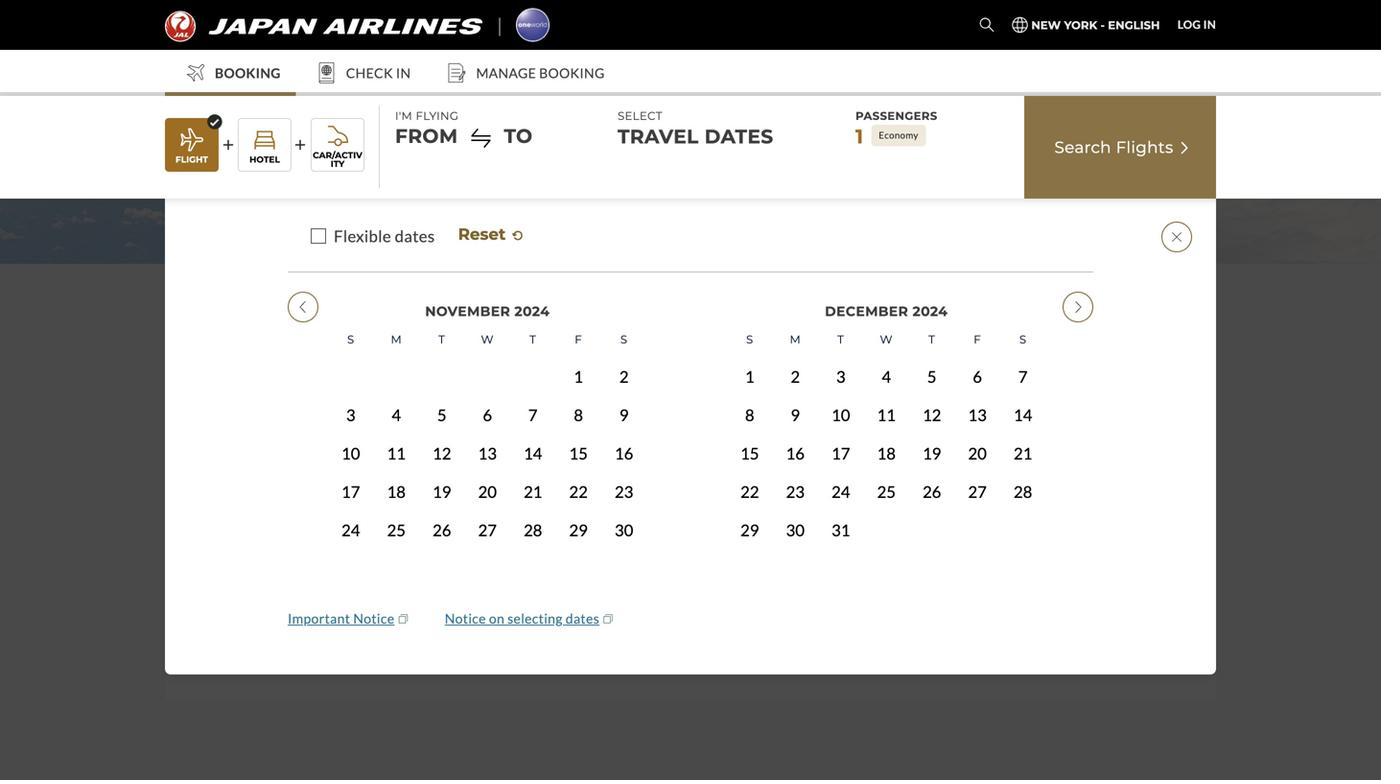 Task type: locate. For each thing, give the bounding box(es) containing it.
2 button
[[601, 357, 647, 396], [773, 357, 818, 396]]

2024 right december
[[913, 303, 948, 319]]

manage flight booking
[[272, 533, 467, 550]]

2 tuesday element from the left
[[818, 321, 864, 357]]

wednesday element for 6
[[465, 321, 510, 357]]

close image
[[1162, 222, 1193, 252]]

17 up the 31
[[832, 444, 850, 463]]

20 button
[[955, 434, 1001, 472], [465, 472, 510, 511]]

f for 8
[[575, 332, 582, 346]]

5 button
[[909, 357, 955, 396], [419, 396, 465, 434]]

car/activ ity
[[313, 150, 363, 169]]

notice
[[353, 610, 395, 626], [445, 610, 486, 626]]

hotel button
[[238, 118, 292, 172]]

30 button left the 31
[[773, 511, 818, 549]]

1 wednesday element from the left
[[465, 321, 510, 357]]

2 notice from the left
[[445, 610, 486, 626]]

new york - english
[[1032, 18, 1160, 32]]

w down december 2024
[[880, 332, 893, 346]]

30 left the 31
[[786, 520, 805, 539]]

friday element for 13
[[955, 321, 1001, 357]]

saturday element for 14
[[1001, 321, 1046, 357]]

2 29 button from the left
[[727, 511, 773, 549]]

14 button
[[1001, 396, 1046, 434], [510, 434, 556, 472]]

2024 right november on the left top of page
[[515, 303, 550, 319]]

1 vertical spatial 4
[[392, 405, 401, 424]]

0 vertical spatial 14
[[1014, 405, 1033, 424]]

1 w from the left
[[481, 332, 494, 346]]

17 button up the 31
[[818, 434, 864, 472]]

0 horizontal spatial f
[[575, 332, 582, 346]]

1 16 from the left
[[615, 444, 634, 463]]

0 horizontal spatial notice
[[353, 610, 395, 626]]

w
[[481, 332, 494, 346], [880, 332, 893, 346]]

1 manage from the left
[[272, 533, 337, 550]]

2 2 from the left
[[791, 367, 800, 386]]

30 button up view, earn and use miles
[[601, 511, 647, 549]]

22
[[569, 482, 588, 501], [741, 482, 759, 501]]

1 horizontal spatial m
[[790, 332, 801, 346]]

2 8 from the left
[[745, 405, 755, 424]]

wednesday element down december 2024
[[864, 321, 909, 357]]

a up on
[[494, 590, 502, 610]]

tuesday element down november on the left top of page
[[419, 321, 465, 357]]

important
[[288, 610, 350, 626]]

booking inside manage booking link
[[340, 414, 424, 433]]

flexible dates
[[334, 227, 435, 246]]

1 horizontal spatial 23 button
[[773, 472, 818, 511]]

in right "check"
[[396, 65, 411, 81]]

0 horizontal spatial 9 button
[[601, 396, 647, 434]]

manage up or
[[272, 533, 337, 550]]

1 29 button from the left
[[556, 511, 601, 549]]

1 button for 6
[[556, 357, 601, 396]]

1 vertical spatial 28
[[524, 520, 542, 539]]

1 horizontal spatial 2024
[[913, 303, 948, 319]]

thursday element down december 2024
[[909, 321, 955, 357]]

0 horizontal spatial friday element
[[556, 321, 601, 357]]

29
[[569, 520, 588, 539], [741, 520, 759, 539]]

1 vertical spatial miles
[[689, 590, 728, 610]]

29 button left the 31
[[727, 511, 773, 549]]

1 horizontal spatial 9
[[791, 405, 800, 424]]

learn more
[[201, 88, 298, 105]]

11 button
[[864, 396, 909, 434], [374, 434, 419, 472]]

m for 9
[[790, 332, 801, 346]]

18 button up 31 button
[[864, 434, 909, 472]]

29 up 'view,'
[[569, 520, 588, 539]]

24
[[832, 482, 850, 501], [342, 520, 360, 539]]

thursday element
[[510, 321, 556, 357], [909, 321, 955, 357]]

30 left manage miles
[[615, 520, 634, 539]]

27 button
[[955, 472, 1001, 511], [465, 511, 510, 549]]

manage up 'use'
[[634, 533, 699, 550]]

24 up "change"
[[342, 520, 360, 539]]

0 horizontal spatial 15
[[569, 444, 588, 463]]

friday element for 8
[[556, 321, 601, 357]]

1 22 from the left
[[569, 482, 588, 501]]

2 f from the left
[[974, 332, 982, 346]]

20
[[968, 444, 987, 463], [478, 482, 497, 501]]

3 t from the left
[[838, 332, 845, 346]]

manage flight booking link
[[228, 518, 511, 565]]

24 button up the 31
[[818, 472, 864, 511]]

9 for first 9 "button" from the left
[[620, 405, 629, 424]]

2 s from the left
[[621, 332, 628, 346]]

8 button
[[556, 396, 601, 434], [727, 396, 773, 434]]

0 horizontal spatial 30
[[615, 520, 634, 539]]

1 vertical spatial in
[[396, 65, 411, 81]]

2 23 button from the left
[[773, 472, 818, 511]]

new york - english button
[[1009, 13, 1160, 36]]

5 for 5 button to the left
[[437, 405, 447, 424]]

monday element
[[374, 321, 419, 357], [773, 321, 818, 357]]

0 horizontal spatial 4 button
[[374, 396, 419, 434]]

2 2024 from the left
[[913, 303, 948, 319]]

0 vertical spatial 7
[[1019, 367, 1028, 386]]

1 horizontal spatial 15
[[741, 444, 759, 463]]

1 horizontal spatial 17
[[832, 444, 850, 463]]

tuesday element for 10
[[818, 321, 864, 357]]

17 for left 17 button
[[342, 482, 360, 501]]

0 horizontal spatial manage
[[272, 533, 337, 550]]

1 vertical spatial 24
[[342, 520, 360, 539]]

1 horizontal spatial 23
[[786, 482, 805, 501]]

reset button
[[458, 224, 526, 244]]

in for log in
[[1204, 18, 1217, 31]]

in
[[1204, 18, 1217, 31], [396, 65, 411, 81]]

passengers
[[856, 109, 938, 123]]

2 thursday element from the left
[[909, 321, 955, 357]]

w for 6
[[481, 332, 494, 346]]

2 sunday element from the left
[[727, 321, 773, 357]]

1 vertical spatial 17
[[342, 482, 360, 501]]

in for check in
[[396, 65, 411, 81]]

t down december 2024
[[929, 332, 936, 346]]

0 vertical spatial 24
[[832, 482, 850, 501]]

1 horizontal spatial f
[[974, 332, 982, 346]]

2 a from the left
[[494, 590, 502, 610]]

one world image
[[516, 8, 550, 42]]

1 tuesday element from the left
[[419, 321, 465, 357]]

0 horizontal spatial 28 button
[[510, 511, 556, 549]]

2 button for 7
[[601, 357, 647, 396]]

17 button up flight
[[328, 472, 374, 511]]

0 horizontal spatial 1
[[574, 367, 583, 386]]

1 sunday element from the left
[[328, 321, 374, 357]]

0 vertical spatial 10
[[832, 405, 850, 424]]

1 horizontal spatial 2 button
[[773, 357, 818, 396]]

1 m from the left
[[391, 332, 402, 346]]

1 horizontal spatial 3 button
[[818, 357, 864, 396]]

0 vertical spatial 21
[[1014, 444, 1033, 463]]

9
[[620, 405, 629, 424], [791, 405, 800, 424]]

manage for and
[[634, 533, 699, 550]]

0 horizontal spatial 29
[[569, 520, 588, 539]]

sunday element for 8
[[727, 321, 773, 357]]

1 horizontal spatial w
[[880, 332, 893, 346]]

1 9 button from the left
[[601, 396, 647, 434]]

1 monday element from the left
[[374, 321, 419, 357]]

1 horizontal spatial a
[[494, 590, 502, 610]]

reset image
[[511, 228, 526, 243]]

11
[[877, 405, 896, 424], [387, 444, 406, 463]]

2 manage from the left
[[634, 533, 699, 550]]

1 horizontal spatial wednesday element
[[864, 321, 909, 357]]

more
[[254, 88, 298, 105]]

10
[[832, 405, 850, 424], [342, 444, 360, 463]]

12
[[923, 405, 942, 424], [433, 444, 451, 463]]

in right log
[[1204, 18, 1217, 31]]

wednesday element
[[465, 321, 510, 357], [864, 321, 909, 357]]

29 button up 'view,'
[[556, 511, 601, 549]]

1 30 button from the left
[[601, 511, 647, 549]]

select up on
[[445, 590, 490, 610]]

1 2024 from the left
[[515, 303, 550, 319]]

4
[[882, 367, 891, 386], [392, 405, 401, 424]]

2 monday element from the left
[[773, 321, 818, 357]]

manage
[[476, 65, 536, 81], [257, 414, 335, 433]]

search flights link
[[1025, 96, 1217, 199]]

17 up flight
[[342, 482, 360, 501]]

0 horizontal spatial 20
[[478, 482, 497, 501]]

7 for left 7 button
[[528, 405, 538, 424]]

1 2 button from the left
[[601, 357, 647, 396]]

1 horizontal spatial 24
[[832, 482, 850, 501]]

0 horizontal spatial 9
[[620, 405, 629, 424]]

m
[[391, 332, 402, 346], [790, 332, 801, 346]]

3 s from the left
[[746, 332, 754, 346]]

1 29 from the left
[[569, 520, 588, 539]]

1 a from the left
[[367, 590, 376, 610]]

1 horizontal spatial 8 button
[[727, 396, 773, 434]]

0 horizontal spatial monday element
[[374, 321, 419, 357]]

23
[[615, 482, 634, 501], [786, 482, 805, 501]]

1 horizontal spatial 13
[[968, 405, 987, 424]]

2 w from the left
[[880, 332, 893, 346]]

1 2 from the left
[[620, 367, 629, 386]]

0 horizontal spatial m
[[391, 332, 402, 346]]

0 horizontal spatial 29 button
[[556, 511, 601, 549]]

2 saturday element from the left
[[1001, 321, 1046, 357]]

2 22 from the left
[[741, 482, 759, 501]]

1 1 button from the left
[[556, 357, 601, 396]]

0 horizontal spatial 2024
[[515, 303, 550, 319]]

2 9 from the left
[[791, 405, 800, 424]]

1 vertical spatial manage booking
[[257, 414, 424, 433]]

1 thursday element from the left
[[510, 321, 556, 357]]

2 16 from the left
[[786, 444, 805, 463]]

24 up the 31
[[832, 482, 850, 501]]

0 horizontal spatial 18 button
[[374, 472, 419, 511]]

car/activ
[[313, 150, 363, 160]]

1 notice from the left
[[353, 610, 395, 626]]

2 friday element from the left
[[955, 321, 1001, 357]]

select up travel at the top of the page
[[618, 109, 663, 123]]

1 horizontal spatial 16 button
[[773, 434, 818, 472]]

0 horizontal spatial 27
[[478, 520, 497, 539]]

2 t from the left
[[530, 332, 537, 346]]

1 saturday element from the left
[[601, 321, 647, 357]]

t down november on the left top of page
[[439, 332, 445, 346]]

search
[[1055, 137, 1112, 157]]

16
[[615, 444, 634, 463], [786, 444, 805, 463]]

19 for the right 19 button
[[923, 444, 942, 463]]

16 for 1st 16 button from the right
[[786, 444, 805, 463]]

1 horizontal spatial 21
[[1014, 444, 1033, 463]]

29 left the 31
[[741, 520, 759, 539]]

1 horizontal spatial 18 button
[[864, 434, 909, 472]]

t down december
[[838, 332, 845, 346]]

notice left on
[[445, 610, 486, 626]]

wednesday element down "november 2024"
[[465, 321, 510, 357]]

a up important notice link
[[367, 590, 376, 610]]

1 8 button from the left
[[556, 396, 601, 434]]

0 horizontal spatial 20 button
[[465, 472, 510, 511]]

13
[[968, 405, 987, 424], [478, 444, 497, 463]]

1 horizontal spatial 7
[[1019, 367, 1028, 386]]

1 f from the left
[[575, 332, 582, 346]]

search image
[[976, 13, 999, 36]]

2024
[[515, 303, 550, 319], [913, 303, 948, 319]]

2 30 from the left
[[786, 520, 805, 539]]

1 horizontal spatial 5 button
[[909, 357, 955, 396]]

november
[[425, 303, 510, 319]]

dates right the flexible
[[395, 227, 435, 246]]

8
[[574, 405, 583, 424], [745, 405, 755, 424]]

29 button
[[556, 511, 601, 549], [727, 511, 773, 549]]

t
[[439, 332, 445, 346], [530, 332, 537, 346], [838, 332, 845, 346], [929, 332, 936, 346]]

0 horizontal spatial 15 button
[[556, 434, 601, 472]]

0 vertical spatial 26
[[923, 482, 942, 501]]

1 horizontal spatial 1
[[745, 367, 755, 386]]

travel
[[618, 125, 699, 148]]

i'm
[[395, 109, 413, 123]]

2 m from the left
[[790, 332, 801, 346]]

2 15 from the left
[[741, 444, 759, 463]]

1 for 12
[[745, 367, 755, 386]]

18 button up manage flight booking link
[[374, 472, 419, 511]]

7 button
[[1001, 357, 1046, 396], [510, 396, 556, 434]]

18 button
[[864, 434, 909, 472], [374, 472, 419, 511]]

1 horizontal spatial notice
[[445, 610, 486, 626]]

18
[[877, 444, 896, 463], [387, 482, 406, 501]]

2 30 button from the left
[[773, 511, 818, 549]]

1 friday element from the left
[[556, 321, 601, 357]]

6
[[973, 367, 982, 386], [483, 405, 492, 424]]

select
[[618, 109, 663, 123], [445, 590, 490, 610]]

31 button
[[818, 511, 864, 549]]

log
[[1178, 18, 1201, 31]]

1 horizontal spatial manage booking
[[476, 65, 605, 81]]

sunday element
[[328, 321, 374, 357], [727, 321, 773, 357]]

15 button
[[556, 434, 601, 472], [727, 434, 773, 472]]

1 horizontal spatial 29 button
[[727, 511, 773, 549]]

0 horizontal spatial 2
[[620, 367, 629, 386]]

thursday element down "november 2024"
[[510, 321, 556, 357]]

0 vertical spatial manage booking
[[476, 65, 605, 81]]

28 button
[[1001, 472, 1046, 511], [510, 511, 556, 549]]

0 vertical spatial 12
[[923, 405, 942, 424]]

confirm
[[228, 590, 289, 610]]

notice down "change"
[[353, 610, 395, 626]]

friday element
[[556, 321, 601, 357], [955, 321, 1001, 357]]

manage booking tab list
[[165, 325, 1217, 455]]

0 vertical spatial 5
[[928, 367, 937, 386]]

0 horizontal spatial sunday element
[[328, 321, 374, 357]]

0 horizontal spatial 23
[[615, 482, 634, 501]]

w down "november 2024"
[[481, 332, 494, 346]]

booking
[[215, 65, 281, 81], [539, 65, 605, 81], [340, 414, 424, 433]]

0 horizontal spatial 23 button
[[601, 472, 647, 511]]

24 button
[[818, 472, 864, 511], [328, 511, 374, 549]]

1 horizontal spatial tuesday element
[[818, 321, 864, 357]]

30
[[615, 520, 634, 539], [786, 520, 805, 539]]

dates down 'view,'
[[566, 610, 600, 626]]

15 for 1st 15 button from right
[[741, 444, 759, 463]]

24 button up "change"
[[328, 511, 374, 549]]

wednesday element for 11
[[864, 321, 909, 357]]

york
[[1064, 18, 1098, 32]]

new
[[1032, 18, 1061, 32]]

0 horizontal spatial saturday element
[[601, 321, 647, 357]]

22 button
[[556, 472, 601, 511], [727, 472, 773, 511]]

14
[[1014, 405, 1033, 424], [524, 444, 542, 463]]

dates
[[395, 227, 435, 246], [566, 610, 600, 626]]

0 vertical spatial 20
[[968, 444, 987, 463]]

2 for 12
[[791, 367, 800, 386]]

2 2 button from the left
[[773, 357, 818, 396]]

1 horizontal spatial 20 button
[[955, 434, 1001, 472]]

15 for second 15 button from right
[[569, 444, 588, 463]]

0 horizontal spatial 5 button
[[419, 396, 465, 434]]

1 t from the left
[[439, 332, 445, 346]]

manage booking
[[476, 65, 605, 81], [257, 414, 424, 433]]

1 15 from the left
[[569, 444, 588, 463]]

1 horizontal spatial 22
[[741, 482, 759, 501]]

15
[[569, 444, 588, 463], [741, 444, 759, 463]]

2 1 button from the left
[[727, 357, 773, 396]]

tuesday element
[[419, 321, 465, 357], [818, 321, 864, 357]]

0 horizontal spatial 27 button
[[465, 511, 510, 549]]

4 t from the left
[[929, 332, 936, 346]]

2 wednesday element from the left
[[864, 321, 909, 357]]

1 9 from the left
[[620, 405, 629, 424]]

1 vertical spatial 18
[[387, 482, 406, 501]]

thursday element for 7
[[510, 321, 556, 357]]

4 for the rightmost 4 button
[[882, 367, 891, 386]]

notice on selecting dates link
[[445, 610, 616, 627]]

19 for leftmost 19 button
[[433, 482, 451, 501]]

saturday element
[[601, 321, 647, 357], [1001, 321, 1046, 357]]

1 horizontal spatial 4 button
[[864, 357, 909, 396]]

t down "november 2024"
[[530, 332, 537, 346]]

16 button
[[601, 434, 647, 472], [773, 434, 818, 472]]

1 horizontal spatial dates
[[566, 610, 600, 626]]

13 button
[[955, 396, 1001, 434], [465, 434, 510, 472]]

21 button
[[1001, 434, 1046, 472], [510, 472, 556, 511]]

tuesday element down december
[[818, 321, 864, 357]]

1 horizontal spatial 20
[[968, 444, 987, 463]]

24 for 24 button to the left
[[342, 520, 360, 539]]

0 horizontal spatial select
[[445, 590, 490, 610]]

0 horizontal spatial 26
[[433, 520, 451, 539]]



Task type: describe. For each thing, give the bounding box(es) containing it.
1 vertical spatial 20
[[478, 482, 497, 501]]

0 vertical spatial 28
[[1014, 482, 1033, 501]]

manage inside tab list
[[257, 414, 335, 433]]

0 horizontal spatial 13 button
[[465, 434, 510, 472]]

22 for second 22 button
[[741, 482, 759, 501]]

from
[[395, 124, 458, 148]]

1 horizontal spatial 19 button
[[909, 434, 955, 472]]

9 for first 9 "button" from right
[[791, 405, 800, 424]]

0 horizontal spatial 17 button
[[328, 472, 374, 511]]

dates
[[705, 125, 774, 148]]

1 horizontal spatial manage
[[476, 65, 536, 81]]

2 23 from the left
[[786, 482, 805, 501]]

manage miles
[[634, 533, 747, 550]]

0 vertical spatial 27
[[968, 482, 987, 501]]

t for tuesday element associated with 10
[[838, 332, 845, 346]]

1 horizontal spatial 17 button
[[818, 434, 864, 472]]

0 horizontal spatial 6 button
[[465, 396, 510, 434]]

1 for 7
[[574, 367, 583, 386]]

18 for 18 button to the left
[[387, 482, 406, 501]]

1 horizontal spatial 13 button
[[955, 396, 1001, 434]]

change
[[312, 590, 364, 610]]

hotel
[[250, 154, 280, 165]]

-
[[1101, 18, 1105, 32]]

t for thursday element corresponding to 12
[[929, 332, 936, 346]]

flying
[[416, 109, 459, 123]]

2024 for 7
[[515, 303, 550, 319]]

1 button for 11
[[727, 357, 773, 396]]

1 horizontal spatial 14 button
[[1001, 396, 1046, 434]]

0 horizontal spatial 7 button
[[510, 396, 556, 434]]

booking
[[397, 533, 467, 550]]

0 horizontal spatial 25 button
[[374, 511, 419, 549]]

1 30 from the left
[[615, 520, 634, 539]]

or
[[292, 590, 308, 610]]

learn
[[201, 88, 250, 105]]

0 horizontal spatial 10 button
[[328, 434, 374, 472]]

2 15 button from the left
[[727, 434, 773, 472]]

earn
[[593, 590, 627, 610]]

1 horizontal spatial 12 button
[[909, 396, 955, 434]]

log in link
[[1178, 13, 1217, 35]]

saturday element for 9
[[601, 321, 647, 357]]

learn more link
[[165, 73, 357, 120]]

t for thursday element associated with 7
[[530, 332, 537, 346]]

on
[[489, 610, 505, 626]]

select inside select travel dates
[[618, 109, 663, 123]]

and
[[630, 590, 657, 610]]

1 horizontal spatial 21 button
[[1001, 434, 1046, 472]]

w for 11
[[880, 332, 893, 346]]

to
[[504, 124, 533, 148]]

1 horizontal spatial 26 button
[[909, 472, 955, 511]]

notice inside important notice link
[[353, 610, 395, 626]]

economy
[[879, 129, 919, 140]]

search flights
[[1055, 137, 1174, 157]]

2 button for 12
[[773, 357, 818, 396]]

important notice link
[[288, 610, 411, 627]]

7 for right 7 button
[[1019, 367, 1028, 386]]

16 for 1st 16 button from the left
[[615, 444, 634, 463]]

0 horizontal spatial booking
[[215, 65, 281, 81]]

0 horizontal spatial 19 button
[[419, 472, 465, 511]]

m for 4
[[391, 332, 402, 346]]

5 for the rightmost 5 button
[[928, 367, 937, 386]]

1 horizontal spatial 27 button
[[955, 472, 1001, 511]]

0 horizontal spatial 28
[[524, 520, 542, 539]]

1 vertical spatial 27
[[478, 520, 497, 539]]

0 horizontal spatial 12 button
[[419, 434, 465, 472]]

0 horizontal spatial 26 button
[[419, 511, 465, 549]]

1 horizontal spatial 28 button
[[1001, 472, 1046, 511]]

car/activ ity button
[[311, 118, 365, 172]]

31
[[832, 520, 850, 539]]

use
[[661, 590, 686, 610]]

1 horizontal spatial 25
[[877, 482, 896, 501]]

2 9 button from the left
[[773, 396, 818, 434]]

1 vertical spatial 6
[[483, 405, 492, 424]]

view, earn and use miles
[[549, 590, 728, 610]]

2 for 7
[[620, 367, 629, 386]]

1 horizontal spatial 6
[[973, 367, 982, 386]]

manage miles link
[[549, 518, 832, 565]]

2 16 button from the left
[[773, 434, 818, 472]]

japan airlines image
[[165, 11, 483, 42]]

i'm flying
[[395, 109, 459, 123]]

1 16 button from the left
[[601, 434, 647, 472]]

seat.
[[228, 615, 263, 634]]

0 horizontal spatial 11 button
[[374, 434, 419, 472]]

1 vertical spatial 3
[[346, 405, 356, 424]]

manage booking inside tab list
[[257, 414, 424, 433]]

important notice
[[288, 610, 395, 626]]

flights
[[1116, 137, 1174, 157]]

0 vertical spatial miles
[[703, 533, 747, 550]]

december
[[825, 303, 909, 319]]

december 2024
[[825, 303, 948, 319]]

24 for the right 24 button
[[832, 482, 850, 501]]

1 vertical spatial 21
[[524, 482, 542, 501]]

2 29 from the left
[[741, 520, 759, 539]]

1 horizontal spatial 25 button
[[864, 472, 909, 511]]

2 22 button from the left
[[727, 472, 773, 511]]

1 s from the left
[[347, 332, 355, 346]]

1 horizontal spatial 6 button
[[955, 357, 1001, 396]]

flight button
[[165, 118, 219, 172]]

select inside confirm or change a booking. select a seat.
[[445, 590, 490, 610]]

4 for the left 4 button
[[392, 405, 401, 424]]

thursday element for 12
[[909, 321, 955, 357]]

0 horizontal spatial 11
[[387, 444, 406, 463]]

manage for change
[[272, 533, 337, 550]]

reset
[[458, 224, 511, 244]]

1 horizontal spatial 7 button
[[1001, 357, 1046, 396]]

monday element for 9
[[773, 321, 818, 357]]

0 horizontal spatial 21 button
[[510, 472, 556, 511]]

1 vertical spatial 14
[[524, 444, 542, 463]]

0 horizontal spatial 24 button
[[328, 511, 374, 549]]

ity
[[331, 159, 345, 169]]

0 vertical spatial dates
[[395, 227, 435, 246]]

t for tuesday element corresponding to 5
[[439, 332, 445, 346]]

0 horizontal spatial 12
[[433, 444, 451, 463]]

17 for rightmost 17 button
[[832, 444, 850, 463]]

2 horizontal spatial 1
[[856, 125, 864, 148]]

1 horizontal spatial 10 button
[[818, 396, 864, 434]]

1 horizontal spatial 11 button
[[864, 396, 909, 434]]

2 8 button from the left
[[727, 396, 773, 434]]

1 23 button from the left
[[601, 472, 647, 511]]

check
[[346, 65, 393, 81]]

2 horizontal spatial booking
[[539, 65, 605, 81]]

1 horizontal spatial 3
[[836, 367, 846, 386]]

1 22 button from the left
[[556, 472, 601, 511]]

monday element for 4
[[374, 321, 419, 357]]

0 vertical spatial 11
[[877, 405, 896, 424]]

1 horizontal spatial 24 button
[[818, 472, 864, 511]]

november 2024
[[425, 303, 550, 319]]

1 vertical spatial 26
[[433, 520, 451, 539]]

flexible
[[334, 227, 391, 246]]

0 horizontal spatial 14 button
[[510, 434, 556, 472]]

2024 for 12
[[913, 303, 948, 319]]

tuesday element for 5
[[419, 321, 465, 357]]

0 horizontal spatial 10
[[342, 444, 360, 463]]

flight
[[176, 154, 208, 165]]

search button
[[976, 13, 999, 36]]

confirm or change a booking. select a seat.
[[228, 590, 502, 634]]

1 23 from the left
[[615, 482, 634, 501]]

notice on selecting dates
[[445, 610, 600, 626]]

flight
[[341, 533, 393, 550]]

view,
[[549, 590, 590, 610]]

1 vertical spatial 25
[[387, 520, 406, 539]]

0 vertical spatial 13
[[968, 405, 987, 424]]

18 for 18 button to the right
[[877, 444, 896, 463]]

manage booking link
[[165, 325, 516, 451]]

select travel dates
[[618, 109, 774, 148]]

english
[[1108, 18, 1160, 32]]

1 horizontal spatial 10
[[832, 405, 850, 424]]

1 15 button from the left
[[556, 434, 601, 472]]

booking.
[[379, 590, 442, 610]]

1 vertical spatial 13
[[478, 444, 497, 463]]

f for 13
[[974, 332, 982, 346]]

1 8 from the left
[[574, 405, 583, 424]]

22 for 2nd 22 button from right
[[569, 482, 588, 501]]

4 s from the left
[[1020, 332, 1027, 346]]

log in
[[1178, 18, 1217, 31]]

1 horizontal spatial 14
[[1014, 405, 1033, 424]]

sunday element for 3
[[328, 321, 374, 357]]

selecting
[[508, 610, 563, 626]]

check in
[[346, 65, 411, 81]]

0 horizontal spatial 3 button
[[328, 396, 374, 434]]



Task type: vqa. For each thing, say whether or not it's contained in the screenshot.


